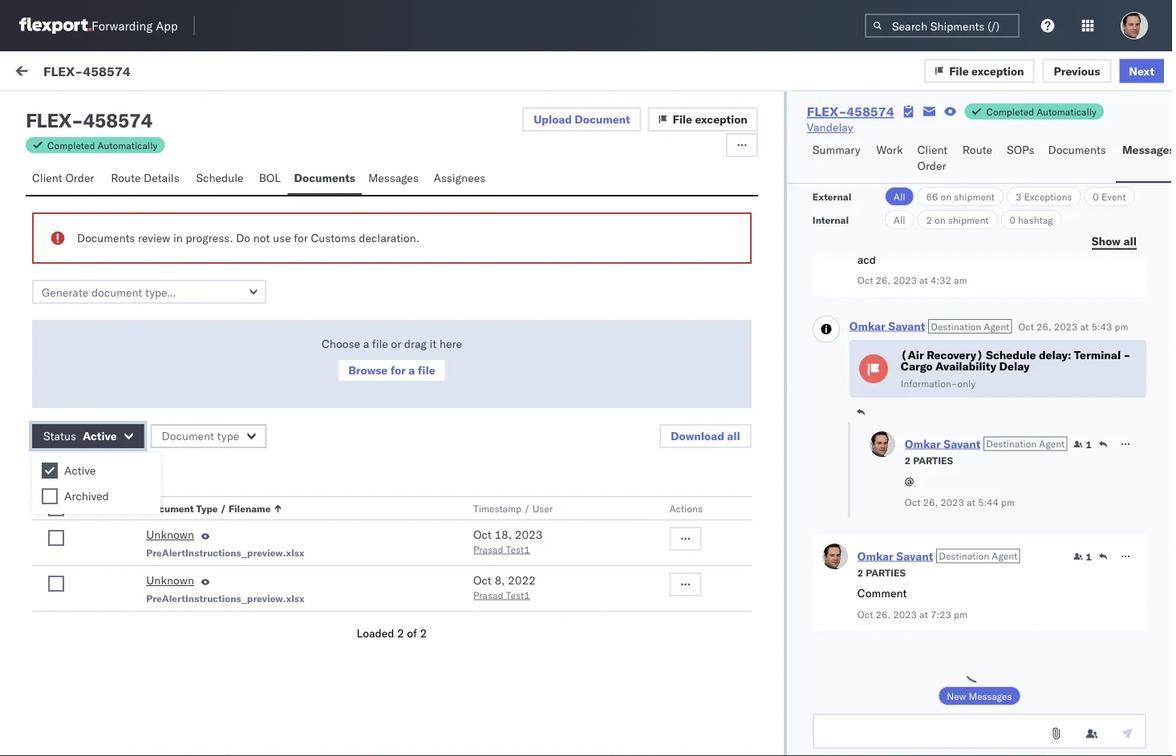 Task type: locate. For each thing, give the bounding box(es) containing it.
1 vertical spatial unknown link
[[146, 573, 194, 592]]

flex- 458574 for delay
[[905, 716, 980, 730]]

oct 26, 2023, 5:46 pm edt
[[397, 411, 541, 425]]

parties for comment
[[866, 567, 906, 579]]

automatically
[[1037, 106, 1097, 118], [98, 139, 158, 151]]

pm for latent
[[500, 187, 517, 201]]

destination up 5:44
[[987, 438, 1037, 450]]

of
[[407, 627, 417, 641]]

pm right 7:23
[[954, 609, 968, 621]]

0 vertical spatial schedule
[[196, 171, 244, 185]]

2 unknown link from the top
[[146, 573, 194, 592]]

unknown up partnership.
[[146, 528, 194, 542]]

document inside document type button
[[162, 429, 214, 443]]

automatically down previous 'button' in the top of the page
[[1037, 106, 1097, 118]]

work button
[[870, 136, 911, 183]]

it
[[430, 337, 437, 351]]

3 omkar savant from the top
[[78, 318, 149, 332]]

pm for comment
[[954, 609, 968, 621]]

client order up 66
[[918, 143, 948, 173]]

document for type
[[146, 503, 194, 515]]

@
[[905, 474, 915, 488]]

2 omkar savant from the top
[[78, 246, 149, 260]]

0 vertical spatial prasad
[[473, 544, 504, 556]]

2023 inside acd oct 26, 2023 at 4:32 am
[[893, 274, 917, 287]]

delay inside (air recovery) schedule delay: terminal - cargo availability delay information-only
[[1000, 360, 1030, 374]]

client for leftmost client order button
[[32, 171, 62, 185]]

at for comment
[[920, 609, 928, 621]]

previous
[[1054, 64, 1101, 78]]

pm
[[500, 187, 517, 201], [500, 259, 517, 273], [500, 331, 517, 345], [500, 411, 517, 425], [500, 508, 517, 522], [500, 612, 517, 626]]

&
[[267, 611, 275, 625]]

destination up recovery)
[[931, 321, 982, 333]]

0 horizontal spatial (0)
[[71, 102, 92, 116]]

26, left 5:44
[[923, 496, 938, 508]]

3 edt from the top
[[520, 331, 541, 345]]

at for acd
[[920, 274, 928, 287]]

flex- 1854269
[[905, 259, 987, 273]]

all button left 66
[[885, 187, 915, 206]]

file up category
[[673, 112, 693, 126]]

0 vertical spatial internal
[[108, 102, 147, 116]]

test1 inside oct 18, 2023 prasad test1
[[506, 544, 530, 556]]

0 vertical spatial file
[[372, 337, 388, 351]]

2023 left 5:44
[[941, 496, 965, 508]]

2022
[[508, 574, 536, 588]]

omkar savant button up @
[[905, 437, 981, 451]]

1 oct 26, 2023, 5:45 pm edt from the top
[[397, 508, 541, 522]]

0 horizontal spatial exception
[[695, 112, 748, 126]]

0 vertical spatial file
[[950, 64, 969, 78]]

for right use
[[294, 231, 308, 245]]

1 horizontal spatial file exception
[[950, 64, 1025, 78]]

pm right 6:30
[[500, 331, 517, 345]]

omkar savant for latent
[[78, 174, 149, 188]]

1 vertical spatial 1 button
[[1074, 551, 1092, 563]]

all up acd oct 26, 2023 at 4:32 am on the top of page
[[894, 214, 906, 226]]

26, down acd
[[876, 274, 891, 287]]

2023, for latent
[[439, 187, 470, 201]]

a down drag at the left top of the page
[[409, 364, 415, 378]]

1 horizontal spatial delay
[[210, 506, 240, 520]]

2023 inside comment oct 26, 2023 at 7:23 pm
[[893, 609, 917, 621]]

event
[[1102, 191, 1126, 203]]

acd
[[858, 252, 876, 266]]

prasad inside oct 18, 2023 prasad test1
[[473, 544, 504, 556]]

26,
[[418, 187, 436, 201], [418, 259, 436, 273], [876, 274, 891, 287], [1037, 321, 1052, 333], [418, 331, 436, 345], [418, 411, 436, 425], [923, 496, 938, 508], [418, 508, 436, 522], [876, 609, 891, 621], [418, 612, 436, 626]]

at inside acd oct 26, 2023 at 4:32 am
[[920, 274, 928, 287]]

shipment for 66 on shipment
[[954, 191, 995, 203]]

2 1 button from the top
[[1074, 551, 1092, 563]]

1 vertical spatial internal
[[813, 214, 849, 226]]

0 horizontal spatial file exception
[[673, 112, 748, 126]]

route left sops
[[963, 143, 993, 157]]

0 horizontal spatial work
[[46, 62, 87, 84]]

0 vertical spatial flex-458574
[[43, 63, 131, 79]]

26, down declaration.
[[418, 259, 436, 273]]

1 for @
[[1086, 439, 1092, 451]]

0 vertical spatial messages
[[1123, 143, 1173, 157]]

pm right 5:46
[[500, 411, 517, 425]]

prasad inside oct 8, 2022 prasad test1
[[473, 590, 504, 602]]

0 vertical spatial customs
[[311, 231, 356, 245]]

comment oct 26, 2023 at 7:23 pm
[[858, 587, 968, 621]]

a right choose
[[363, 337, 369, 351]]

customs
[[311, 231, 356, 245], [164, 418, 211, 432]]

(0) for external (0)
[[71, 102, 92, 116]]

assignees button
[[427, 164, 495, 195]]

all for 66
[[894, 191, 906, 203]]

2 flex- 458574 from the top
[[905, 508, 980, 522]]

client order button up 66
[[911, 136, 957, 183]]

omkar left the ∙
[[78, 479, 112, 493]]

documents button right bol
[[288, 164, 362, 195]]

exception: for exception: unknown customs hold type
[[51, 418, 108, 432]]

0 vertical spatial message
[[195, 66, 242, 80]]

oct 26, 2023, 5:45 pm edt
[[397, 508, 541, 522], [397, 612, 541, 626]]

0 horizontal spatial delay
[[147, 731, 177, 745]]

messages for right messages button
[[1123, 143, 1173, 157]]

on right 66
[[941, 191, 952, 203]]

0 horizontal spatial external
[[26, 102, 68, 116]]

exception: unknown customs hold type
[[51, 418, 267, 432]]

0 vertical spatial prealertinstructions_preview.xlsx
[[146, 547, 305, 559]]

0 vertical spatial all
[[1124, 234, 1137, 248]]

parties
[[914, 455, 953, 467], [866, 567, 906, 579]]

26, left here
[[418, 331, 436, 345]]

None checkbox
[[42, 463, 58, 479], [42, 489, 58, 505], [48, 501, 64, 517], [48, 531, 64, 547], [48, 576, 64, 592], [42, 463, 58, 479], [42, 489, 58, 505], [48, 501, 64, 517], [48, 531, 64, 547], [48, 576, 64, 592]]

omkar savant button for @
[[905, 437, 981, 451]]

1 horizontal spatial /
[[524, 503, 530, 515]]

order up "latent"
[[65, 171, 94, 185]]

message up message list
[[195, 66, 242, 80]]

2 horizontal spatial delay
[[1000, 360, 1030, 374]]

has
[[325, 611, 343, 625]]

1 / from the left
[[220, 503, 226, 515]]

1 unknown link from the top
[[146, 527, 194, 547]]

for inside button
[[391, 364, 406, 378]]

route details button
[[105, 164, 190, 195]]

external inside button
[[26, 102, 68, 116]]

browse
[[349, 364, 388, 378]]

a right create
[[83, 555, 89, 569]]

destination down 5:44
[[939, 550, 990, 562]]

prasad for 18,
[[473, 544, 504, 556]]

omkar savant for i
[[78, 246, 149, 260]]

resize handle column header for related work item/shipment
[[1132, 134, 1151, 757]]

am down "1854269"
[[954, 274, 968, 287]]

resize handle column header for category
[[878, 134, 897, 757]]

Search Shipments (/) text field
[[865, 14, 1020, 38]]

edt
[[520, 187, 541, 201], [520, 259, 541, 273], [520, 331, 541, 345], [520, 411, 541, 425], [520, 508, 541, 522], [520, 612, 541, 626]]

test1 down 18,
[[506, 544, 530, 556]]

2 vertical spatial documents
[[77, 231, 135, 245]]

internal down import at the left of page
[[108, 102, 147, 116]]

at inside comment oct 26, 2023 at 7:23 pm
[[920, 609, 928, 621]]

26, left 5:46
[[418, 411, 436, 425]]

2023 inside @ oct 26, 2023 at 5:44 pm
[[941, 496, 965, 508]]

shipment up 2 on shipment
[[954, 191, 995, 203]]

choose
[[322, 337, 360, 351]]

1 vertical spatial route
[[111, 171, 141, 185]]

1 horizontal spatial internal
[[813, 214, 849, 226]]

omkar up filing
[[78, 246, 112, 260]]

user
[[533, 503, 553, 515]]

schedule inside (air recovery) schedule delay: terminal - cargo availability delay information-only
[[986, 348, 1037, 362]]

document type button
[[151, 425, 267, 449]]

prealertinstructions_preview.xlsx for oct 18, 2023
[[146, 547, 305, 559]]

omkar savant up warehouse
[[78, 479, 149, 493]]

2 vertical spatial omkar savant button
[[858, 549, 934, 563]]

1 test1 from the top
[[506, 544, 530, 556]]

26, up delay: on the right of page
[[1037, 321, 1052, 333]]

0 vertical spatial work
[[156, 66, 182, 80]]

66 on shipment
[[927, 191, 995, 203]]

2023
[[893, 274, 917, 287], [1054, 321, 1078, 333], [941, 496, 965, 508], [515, 528, 543, 542], [893, 609, 917, 621]]

test1 inside oct 8, 2022 prasad test1
[[506, 590, 530, 602]]

1 resize handle column header from the left
[[371, 134, 390, 757]]

3 pm from the top
[[500, 331, 517, 345]]

customs left hold
[[164, 418, 211, 432]]

all button
[[885, 187, 915, 206], [885, 210, 915, 230]]

6 2023, from the top
[[439, 612, 470, 626]]

edt for we
[[520, 612, 541, 626]]

0 horizontal spatial documents
[[77, 231, 135, 245]]

1 horizontal spatial work
[[941, 139, 962, 151]]

delay:
[[1039, 348, 1072, 362]]

1 horizontal spatial documents
[[294, 171, 355, 185]]

0 vertical spatial 0
[[1093, 191, 1099, 203]]

only
[[958, 378, 976, 390]]

2 horizontal spatial documents
[[1049, 143, 1107, 157]]

message down flex - 458574
[[50, 139, 88, 151]]

6 edt from the top
[[520, 612, 541, 626]]

0 vertical spatial 1 button
[[1074, 438, 1092, 451]]

oct inside oct 8, 2022 prasad test1
[[473, 574, 492, 588]]

internal (0) button
[[101, 95, 180, 126]]

18,
[[495, 528, 512, 542]]

1 horizontal spatial completed
[[987, 106, 1035, 118]]

resize handle column header
[[371, 134, 390, 757], [624, 134, 644, 757], [878, 134, 897, 757], [1132, 134, 1151, 757]]

route for route details
[[111, 171, 141, 185]]

this
[[194, 539, 213, 553]]

work up external (0) at the left top of page
[[46, 62, 87, 84]]

2 vertical spatial pm
[[954, 609, 968, 621]]

0 horizontal spatial 0
[[1010, 214, 1016, 226]]

2 all from the top
[[894, 214, 906, 226]]

0 horizontal spatial schedule
[[196, 171, 244, 185]]

unknown down partnership.
[[146, 574, 194, 588]]

1
[[1086, 439, 1092, 451], [1086, 551, 1092, 563]]

work for related
[[941, 139, 962, 151]]

1 flex- 458574 from the top
[[905, 187, 980, 201]]

documents right the bol button at the left of page
[[294, 171, 355, 185]]

0 horizontal spatial client
[[32, 171, 62, 185]]

0 vertical spatial route
[[963, 143, 993, 157]]

3 resize handle column header from the left
[[878, 134, 897, 757]]

1 vertical spatial on
[[935, 214, 946, 226]]

flex-458574 link
[[807, 104, 895, 120]]

prealertinstructions_preview.xlsx down document type / filename
[[146, 547, 305, 559]]

5 pm from the top
[[500, 508, 517, 522]]

at inside @ oct 26, 2023 at 5:44 pm
[[967, 496, 976, 508]]

omkar savant destination agent
[[850, 319, 1010, 333], [905, 437, 1065, 451], [858, 549, 1018, 563]]

0 vertical spatial work
[[46, 62, 87, 84]]

on for 66
[[941, 191, 952, 203]]

2 parties button for comment
[[858, 565, 906, 579]]

0 hashtag
[[1010, 214, 1053, 226]]

1 vertical spatial 0
[[1010, 214, 1016, 226]]

archived
[[64, 490, 109, 504]]

document up with
[[146, 503, 194, 515]]

messages
[[1123, 143, 1173, 157], [368, 171, 419, 185], [969, 691, 1012, 703]]

/ left filename
[[220, 503, 226, 515]]

completed
[[987, 106, 1035, 118], [47, 139, 95, 151]]

0 vertical spatial 5:45
[[473, 508, 497, 522]]

1 all from the top
[[894, 191, 906, 203]]

completed up item/shipment
[[987, 106, 1035, 118]]

messages button up the event
[[1116, 136, 1173, 183]]

2 vertical spatial agent
[[992, 550, 1018, 562]]

omkar savant for whatever
[[78, 318, 149, 332]]

/
[[220, 503, 226, 515], [524, 503, 530, 515]]

unknown up the ∙
[[111, 418, 161, 432]]

(0) inside button
[[150, 102, 171, 116]]

deal and with this contract established, create a lucrative partnership.
[[48, 539, 323, 569]]

omkar savant destination agent for @
[[905, 437, 1065, 451]]

edt for latent
[[520, 187, 541, 201]]

internal for internal
[[813, 214, 849, 226]]

1 1 from the top
[[1086, 439, 1092, 451]]

4 pm from the top
[[500, 411, 517, 425]]

2023 for acd
[[893, 274, 917, 287]]

flex-458574
[[43, 63, 131, 79], [807, 104, 895, 120]]

2 test1 from the top
[[506, 590, 530, 602]]

pm inside comment oct 26, 2023 at 7:23 pm
[[954, 609, 968, 621]]

message inside button
[[186, 102, 233, 116]]

2 2023, from the top
[[439, 259, 470, 273]]

external down summary button
[[813, 191, 852, 203]]

flex-458574 up vandelay
[[807, 104, 895, 120]]

browse for a file button
[[337, 359, 447, 383]]

1 horizontal spatial pm
[[1002, 496, 1015, 508]]

1 button
[[1074, 438, 1092, 451], [1074, 551, 1092, 563]]

4 omkar savant from the top
[[78, 390, 149, 405]]

2 prasad from the top
[[473, 590, 504, 602]]

internal for internal (0)
[[108, 102, 147, 116]]

savant up "test."
[[115, 174, 149, 188]]

messages button up declaration.
[[362, 164, 427, 195]]

1 pm from the top
[[500, 187, 517, 201]]

with
[[169, 539, 191, 553]]

0 horizontal spatial messages
[[368, 171, 419, 185]]

external (0)
[[26, 102, 92, 116]]

internal inside button
[[108, 102, 147, 116]]

4 resize handle column header from the left
[[1132, 134, 1151, 757]]

2 horizontal spatial (0)
[[242, 66, 263, 80]]

document
[[575, 112, 630, 126], [162, 429, 214, 443], [146, 503, 194, 515]]

shipment,
[[203, 611, 254, 625]]

file exception up category
[[673, 112, 748, 126]]

1 vertical spatial completed automatically
[[47, 139, 158, 151]]

0 vertical spatial external
[[26, 102, 68, 116]]

2 pm from the top
[[500, 259, 517, 273]]

a
[[101, 274, 107, 288], [363, 337, 369, 351], [409, 364, 415, 378], [83, 555, 89, 569]]

2 all button from the top
[[885, 210, 915, 230]]

unknown link down partnership.
[[146, 573, 194, 592]]

1 2023, from the top
[[439, 187, 470, 201]]

0 vertical spatial 2 parties
[[905, 455, 953, 467]]

schedule
[[196, 171, 244, 185], [986, 348, 1037, 362]]

on down 66
[[935, 214, 946, 226]]

flexport. image
[[19, 18, 91, 34]]

0 horizontal spatial /
[[220, 503, 226, 515]]

1 edt from the top
[[520, 187, 541, 201]]

type inside document type / filename button
[[196, 503, 218, 515]]

download all
[[671, 429, 741, 443]]

oct 26, 2023, 6:30 pm edt
[[397, 331, 541, 345]]

1 1 button from the top
[[1074, 438, 1092, 451]]

2 parties up comment
[[858, 567, 906, 579]]

shipment down 66 on shipment
[[949, 214, 989, 226]]

3 2023, from the top
[[439, 331, 470, 345]]

2023 inside oct 18, 2023 prasad test1
[[515, 528, 543, 542]]

files
[[86, 466, 110, 480]]

messages button
[[1116, 136, 1173, 183], [362, 164, 427, 195]]

0 vertical spatial all
[[894, 191, 906, 203]]

4:32
[[931, 274, 952, 287]]

oct 26, 2023, 5:45 pm edt up 18,
[[397, 508, 541, 522]]

completed automatically down flex - 458574
[[47, 139, 158, 151]]

1 prealertinstructions_preview.xlsx from the top
[[146, 547, 305, 559]]

pm right 5:43
[[1115, 321, 1129, 333]]

savant
[[115, 174, 149, 188], [115, 246, 149, 260], [115, 318, 149, 332], [889, 319, 926, 333], [115, 390, 149, 405], [944, 437, 981, 451], [115, 479, 149, 493], [897, 549, 934, 563], [115, 583, 149, 597]]

pm right 5:44
[[1002, 496, 1015, 508]]

unknown link for oct 8, 2022
[[146, 573, 194, 592]]

2 up @
[[905, 455, 911, 467]]

parties up comment
[[866, 567, 906, 579]]

1 horizontal spatial am
[[954, 274, 968, 287]]

1 vertical spatial document
[[162, 429, 214, 443]]

1 horizontal spatial schedule
[[986, 348, 1037, 362]]

vandelay link
[[807, 120, 854, 136]]

6 omkar savant from the top
[[78, 583, 149, 597]]

client
[[918, 143, 948, 157], [32, 171, 62, 185]]

1 vertical spatial destination
[[987, 438, 1037, 450]]

omkar savant down generate document type... text box
[[78, 318, 149, 332]]

test1
[[506, 544, 530, 556], [506, 590, 530, 602]]

documents down latent messaging test.
[[77, 231, 135, 245]]

prealertinstructions_preview.xlsx for oct 8, 2022
[[146, 593, 305, 605]]

omkar savant destination agent up comment oct 26, 2023 at 7:23 pm
[[858, 549, 1018, 563]]

to
[[223, 274, 233, 288]]

0 vertical spatial type
[[242, 418, 267, 432]]

0 vertical spatial completed
[[987, 106, 1035, 118]]

0 horizontal spatial file
[[673, 112, 693, 126]]

client order up "latent"
[[32, 171, 94, 185]]

client up "latent"
[[32, 171, 62, 185]]

comment
[[858, 587, 907, 601]]

/ inside "button"
[[524, 503, 530, 515]]

schedule left delay: on the right of page
[[986, 348, 1037, 362]]

2023 right 18,
[[515, 528, 543, 542]]

1 horizontal spatial messages
[[969, 691, 1012, 703]]

1 prasad from the top
[[473, 544, 504, 556]]

client for the rightmost client order button
[[918, 143, 948, 157]]

completed automatically up sops
[[987, 106, 1097, 118]]

destination for @
[[987, 438, 1037, 450]]

pm inside @ oct 26, 2023 at 5:44 pm
[[1002, 496, 1015, 508]]

savant down generate document type... text box
[[115, 318, 149, 332]]

2023 for @
[[941, 496, 965, 508]]

completed automatically
[[987, 106, 1097, 118], [47, 139, 158, 151]]

0 horizontal spatial completed automatically
[[47, 139, 158, 151]]

unknown for oct 18, 2023
[[146, 528, 194, 542]]

0 vertical spatial document
[[575, 112, 630, 126]]

prasad down 8,
[[473, 590, 504, 602]]

all for download all
[[727, 429, 741, 443]]

2 edt from the top
[[520, 259, 541, 273]]

omkar up notifying
[[78, 583, 112, 597]]

customs right use
[[311, 231, 356, 245]]

1 vertical spatial schedule
[[986, 348, 1037, 362]]

1 vertical spatial completed
[[47, 139, 95, 151]]

my
[[16, 62, 42, 84]]

2 prealertinstructions_preview.xlsx from the top
[[146, 593, 305, 605]]

route details
[[111, 171, 180, 185]]

1 vertical spatial omkar savant button
[[905, 437, 981, 451]]

at left 5:44
[[967, 496, 976, 508]]

1 vertical spatial messages
[[368, 171, 419, 185]]

2 vertical spatial omkar savant destination agent
[[858, 549, 1018, 563]]

am right i
[[54, 274, 70, 288]]

2 / from the left
[[524, 503, 530, 515]]

None text field
[[813, 714, 1147, 750]]

1366815
[[938, 331, 987, 345]]

1 horizontal spatial for
[[391, 364, 406, 378]]

4 edt from the top
[[520, 411, 541, 425]]

1 vertical spatial omkar savant destination agent
[[905, 437, 1065, 451]]

message for (0)
[[195, 66, 242, 80]]

1 vertical spatial 2 parties button
[[858, 565, 906, 579]]

0 horizontal spatial type
[[196, 503, 218, 515]]

0 vertical spatial test1
[[506, 544, 530, 556]]

pm
[[1115, 321, 1129, 333], [1002, 496, 1015, 508], [954, 609, 968, 621]]

7:00
[[473, 259, 497, 273]]

messages inside "button"
[[969, 691, 1012, 703]]

pm right 7:00 at the left top
[[500, 259, 517, 273]]

document for type
[[162, 429, 214, 443]]

1 exception: from the top
[[51, 418, 108, 432]]

1 vertical spatial pm
[[1002, 496, 1015, 508]]

document inside document type / filename button
[[146, 503, 194, 515]]

0 vertical spatial on
[[941, 191, 952, 203]]

flex-
[[43, 63, 83, 79], [807, 104, 847, 120], [905, 187, 938, 201], [905, 259, 938, 273], [905, 331, 938, 345], [905, 508, 938, 522], [905, 612, 938, 626], [905, 716, 938, 730]]

unknown for oct 8, 2022
[[146, 574, 194, 588]]

next button
[[1120, 59, 1165, 83]]

0 for 0 hashtag
[[1010, 214, 1016, 226]]

on for 2
[[935, 214, 946, 226]]

(0) down import work button
[[150, 102, 171, 116]]

omkar savant button up (air
[[850, 319, 926, 333]]

2 1 from the top
[[1086, 551, 1092, 563]]

1 vertical spatial prasad
[[473, 590, 504, 602]]

devan
[[292, 611, 322, 625]]

flex- 458574 up 2 on shipment
[[905, 187, 980, 201]]

external for external
[[813, 191, 852, 203]]

1 vertical spatial flex-458574
[[807, 104, 895, 120]]

pm right 7:22
[[500, 187, 517, 201]]

0 horizontal spatial for
[[294, 231, 308, 245]]

2 parties button up @
[[905, 453, 953, 467]]

1 vertical spatial work
[[941, 139, 962, 151]]

review
[[138, 231, 170, 245]]

information-
[[901, 378, 958, 390]]

2023, for whatever
[[439, 331, 470, 345]]

file exception
[[950, 64, 1025, 78], [673, 112, 748, 126]]

oct 18, 2023 prasad test1
[[473, 528, 543, 556]]

route button
[[957, 136, 1001, 183]]

0 vertical spatial 2 parties button
[[905, 453, 953, 467]]

list
[[236, 102, 256, 116]]

1 vertical spatial message
[[186, 102, 233, 116]]

0 horizontal spatial customs
[[164, 418, 211, 432]]

1 vertical spatial client
[[32, 171, 62, 185]]

prasad down 18,
[[473, 544, 504, 556]]

bol
[[259, 171, 281, 185]]

1 vertical spatial unknown
[[146, 528, 194, 542]]

latent
[[48, 201, 81, 215]]

1 omkar savant from the top
[[78, 174, 149, 188]]

4 flex- 458574 from the top
[[905, 716, 980, 730]]

2 exception: from the top
[[51, 506, 108, 520]]

2023, for i
[[439, 259, 470, 273]]

1 all button from the top
[[885, 187, 915, 206]]

3 flex- 458574 from the top
[[905, 612, 980, 626]]

savant up (air
[[889, 319, 926, 333]]

1 vertical spatial 2 parties
[[858, 567, 906, 579]]

1 horizontal spatial parties
[[914, 455, 953, 467]]

edt for i
[[520, 259, 541, 273]]

flex-458574 down forwarding app link
[[43, 63, 131, 79]]

2 parties button up comment
[[858, 565, 906, 579]]

omkar savant destination agent up @ oct 26, 2023 at 5:44 pm
[[905, 437, 1065, 451]]

test1 for 2022
[[506, 590, 530, 602]]

(0) inside button
[[71, 102, 92, 116]]

26, down comment
[[876, 609, 891, 621]]

all right download
[[727, 429, 741, 443]]

6 pm from the top
[[500, 612, 517, 626]]

pm for we
[[500, 612, 517, 626]]

you
[[134, 611, 152, 625]]

do
[[236, 231, 250, 245]]

documents for the left documents button
[[294, 171, 355, 185]]

completed down flex - 458574
[[47, 139, 95, 151]]

file left or
[[372, 337, 388, 351]]



Task type: describe. For each thing, give the bounding box(es) containing it.
document inside upload document button
[[575, 112, 630, 126]]

my work
[[16, 62, 87, 84]]

26, up loaded 2 of 2
[[418, 612, 436, 626]]

(air recovery) schedule delay: terminal - cargo availability delay information-only
[[901, 348, 1131, 390]]

terminal
[[1075, 348, 1121, 362]]

show all
[[1092, 234, 1137, 248]]

at for @
[[967, 496, 976, 508]]

file inside button
[[418, 364, 435, 378]]

lucrative
[[92, 555, 136, 569]]

0 vertical spatial destination
[[931, 321, 982, 333]]

route for route
[[963, 143, 993, 157]]

a inside deal and with this contract established, create a lucrative partnership.
[[83, 555, 89, 569]]

new messages button
[[938, 687, 1021, 706]]

exception: warehouse devan delay
[[51, 506, 240, 520]]

5:44
[[978, 496, 999, 508]]

6:30
[[473, 331, 497, 345]]

actions
[[670, 503, 703, 515]]

2 5:45 from the top
[[473, 612, 497, 626]]

pm for i
[[500, 259, 517, 273]]

timestamp / user button
[[470, 499, 638, 515]]

progress.
[[186, 231, 233, 245]]

savant up warehouse
[[115, 479, 149, 493]]

drag
[[404, 337, 427, 351]]

assignees
[[434, 171, 486, 185]]

been
[[346, 611, 371, 625]]

1 for comment
[[1086, 551, 1092, 563]]

oct inside oct 18, 2023 prasad test1
[[473, 528, 492, 542]]

pm for @
[[1002, 496, 1015, 508]]

0 horizontal spatial documents button
[[288, 164, 362, 195]]

2 resize handle column header from the left
[[624, 134, 644, 757]]

0 horizontal spatial client order button
[[26, 164, 105, 195]]

1 button for @
[[1074, 438, 1092, 451]]

0 vertical spatial omkar savant button
[[850, 319, 926, 333]]

8,
[[495, 574, 505, 588]]

5 2023, from the top
[[439, 508, 470, 522]]

i
[[48, 274, 51, 288]]

omkar up whatever
[[78, 318, 112, 332]]

omkar down acd
[[850, 319, 886, 333]]

1 horizontal spatial order
[[918, 159, 947, 173]]

1 vertical spatial customs
[[164, 418, 211, 432]]

2 right "of"
[[420, 627, 427, 641]]

test1 for 2023
[[506, 544, 530, 556]]

loaded 2 of 2
[[357, 627, 427, 641]]

prasad for 8,
[[473, 590, 504, 602]]

import
[[119, 66, 153, 80]]

2 up comment
[[858, 567, 864, 579]]

26, inside comment oct 26, 2023 at 7:23 pm
[[876, 609, 891, 621]]

upload document
[[534, 112, 630, 126]]

oct 26, 2023 at 5:43 pm
[[1019, 321, 1129, 333]]

document type
[[162, 429, 239, 443]]

edt for whatever
[[520, 331, 541, 345]]

parties for @
[[914, 455, 953, 467]]

Generate document type... text field
[[32, 280, 266, 304]]

messages for leftmost messages button
[[368, 171, 419, 185]]

1 vertical spatial work
[[877, 143, 903, 157]]

2 vertical spatial delay
[[147, 731, 177, 745]]

unknown link for oct 18, 2023
[[146, 527, 194, 547]]

test.
[[141, 201, 164, 215]]

omkar up status active
[[78, 390, 112, 405]]

savant up the you
[[115, 583, 149, 597]]

0 for 0 event
[[1093, 191, 1099, 203]]

documents for documents review in progress. do not use for customs declaration.
[[77, 231, 135, 245]]

oct inside comment oct 26, 2023 at 7:23 pm
[[858, 609, 874, 621]]

choose a file or drag it here
[[322, 337, 462, 351]]

savant up exception: unknown customs hold type
[[115, 390, 149, 405]]

omkar up @
[[905, 437, 941, 451]]

agent for @
[[1040, 438, 1065, 450]]

are
[[67, 611, 83, 625]]

show all button
[[1083, 230, 1147, 254]]

1 horizontal spatial type
[[242, 418, 267, 432]]

26, inside acd oct 26, 2023 at 4:32 am
[[876, 274, 891, 287]]

0 horizontal spatial file
[[372, 337, 388, 351]]

0 vertical spatial agent
[[984, 321, 1010, 333]]

2023, for we
[[439, 612, 470, 626]]

(0) for internal (0)
[[150, 102, 171, 116]]

1 horizontal spatial messages button
[[1116, 136, 1173, 183]]

5 omkar savant from the top
[[78, 479, 149, 493]]

3
[[1016, 191, 1022, 203]]

omkar up comment
[[858, 549, 894, 563]]

flex- 458574 for latent
[[905, 187, 980, 201]]

message list button
[[180, 95, 262, 126]]

client order for the rightmost client order button
[[918, 143, 948, 173]]

0 event
[[1093, 191, 1126, 203]]

pm for whatever
[[500, 331, 517, 345]]

uploaded
[[32, 466, 84, 480]]

client order for leftmost client order button
[[32, 171, 94, 185]]

message for list
[[186, 102, 233, 116]]

here
[[440, 337, 462, 351]]

exceptions
[[1025, 191, 1073, 203]]

omkar up latent messaging test.
[[78, 174, 112, 188]]

0 vertical spatial omkar savant destination agent
[[850, 319, 1010, 333]]

1 button for comment
[[1074, 551, 1092, 563]]

oct inside acd oct 26, 2023 at 4:32 am
[[858, 274, 874, 287]]

26, down the assignees
[[418, 187, 436, 201]]

omkar savant destination agent for comment
[[858, 549, 1018, 563]]

/ inside button
[[220, 503, 226, 515]]

(0) for message (0)
[[242, 66, 263, 80]]

previous button
[[1043, 59, 1112, 83]]

a inside button
[[409, 364, 415, 378]]

0 horizontal spatial work
[[156, 66, 182, 80]]

category
[[652, 139, 691, 151]]

1 horizontal spatial flex-458574
[[807, 104, 895, 120]]

66
[[927, 191, 939, 203]]

recovery)
[[927, 348, 984, 362]]

vandelay
[[807, 120, 854, 134]]

new
[[947, 691, 967, 703]]

all for 2
[[894, 214, 906, 226]]

7:22
[[473, 187, 497, 201]]

new messages
[[947, 691, 1012, 703]]

create
[[48, 555, 80, 569]]

0 vertical spatial completed automatically
[[987, 106, 1097, 118]]

related
[[905, 139, 939, 151]]

all button for 66
[[885, 187, 915, 206]]

app
[[156, 18, 178, 33]]

am inside acd oct 26, 2023 at 4:32 am
[[954, 274, 968, 287]]

2 parties for @
[[905, 455, 953, 467]]

0 vertical spatial active
[[83, 429, 117, 443]]

flex - 458574
[[26, 108, 152, 132]]

1 vertical spatial file
[[673, 112, 693, 126]]

all button for 2
[[885, 210, 915, 230]]

2 parties button for @
[[905, 453, 953, 467]]

destination for comment
[[939, 550, 990, 562]]

7:23
[[931, 609, 952, 621]]

2 vertical spatial message
[[50, 139, 88, 151]]

savant down review
[[115, 246, 149, 260]]

0 horizontal spatial am
[[54, 274, 70, 288]]

summary button
[[806, 136, 870, 183]]

upload document button
[[523, 108, 642, 132]]

1 horizontal spatial customs
[[311, 231, 356, 245]]

5:46
[[473, 411, 497, 425]]

at left 5:43
[[1081, 321, 1089, 333]]

0 horizontal spatial automatically
[[98, 139, 158, 151]]

your
[[178, 611, 200, 625]]

resize handle column header for message
[[371, 134, 390, 757]]

1 vertical spatial active
[[64, 464, 96, 478]]

timestamp
[[473, 503, 522, 515]]

0 vertical spatial pm
[[1115, 321, 1129, 333]]

omkar savant for we
[[78, 583, 149, 597]]

4 2023, from the top
[[439, 411, 470, 425]]

0 vertical spatial for
[[294, 231, 308, 245]]

1 horizontal spatial automatically
[[1037, 106, 1097, 118]]

0 horizontal spatial flex-458574
[[43, 63, 131, 79]]

1 5:45 from the top
[[473, 508, 497, 522]]

i am filing a commendation report to improve
[[48, 274, 276, 288]]

1 horizontal spatial file
[[950, 64, 969, 78]]

2 oct 26, 2023, 5:45 pm edt from the top
[[397, 612, 541, 626]]

import work button
[[113, 51, 188, 95]]

cargo
[[901, 360, 933, 374]]

a right filing
[[101, 274, 107, 288]]

filename
[[229, 503, 271, 515]]

forwarding
[[91, 18, 153, 33]]

2 on shipment
[[927, 214, 989, 226]]

0 horizontal spatial order
[[65, 171, 94, 185]]

report
[[189, 274, 220, 288]]

sops button
[[1001, 136, 1042, 183]]

exception: for exception: warehouse devan delay
[[51, 506, 108, 520]]

external for external (0)
[[26, 102, 68, 116]]

forwarding app link
[[19, 18, 178, 34]]

savant up comment oct 26, 2023 at 7:23 pm
[[897, 549, 934, 563]]

external (0) button
[[19, 95, 101, 126]]

0 vertical spatial unknown
[[111, 418, 161, 432]]

bol button
[[253, 164, 288, 195]]

savant up @ oct 26, 2023 at 5:44 pm
[[944, 437, 981, 451]]

schedule inside button
[[196, 171, 244, 185]]

- inside (air recovery) schedule delay: terminal - cargo availability delay information-only
[[1124, 348, 1131, 362]]

flex- 1366815
[[905, 331, 987, 345]]

improve
[[236, 274, 276, 288]]

flex- 458574 for we
[[905, 612, 980, 626]]

1 horizontal spatial exception
[[972, 64, 1025, 78]]

download
[[671, 429, 725, 443]]

2 parties for comment
[[858, 567, 906, 579]]

status
[[43, 429, 76, 443]]

deal
[[122, 539, 144, 553]]

document type / filename button
[[143, 499, 441, 515]]

status active
[[43, 429, 117, 443]]

we are notifying you that your shipment, k & k, devan has been longer
[[48, 611, 371, 641]]

3 exceptions
[[1016, 191, 1073, 203]]

all for show all
[[1124, 234, 1137, 248]]

notifying
[[86, 611, 131, 625]]

oct 8, 2022 prasad test1
[[473, 574, 536, 602]]

2 down 66
[[927, 214, 933, 226]]

1 horizontal spatial client order button
[[911, 136, 957, 183]]

warehouse
[[111, 506, 171, 520]]

0 horizontal spatial messages button
[[362, 164, 427, 195]]

1 vertical spatial exception
[[695, 112, 748, 126]]

omkar savant button for comment
[[858, 549, 934, 563]]

5 edt from the top
[[520, 508, 541, 522]]

work for my
[[46, 62, 87, 84]]

@ oct 26, 2023 at 5:44 pm
[[905, 474, 1015, 508]]

oct inside @ oct 26, 2023 at 5:44 pm
[[905, 496, 921, 508]]

1854269
[[938, 259, 987, 273]]

2 right the ∙
[[123, 466, 130, 480]]

documents for the rightmost documents button
[[1049, 143, 1107, 157]]

agent for comment
[[992, 550, 1018, 562]]

2 left "of"
[[397, 627, 404, 641]]

2023 for comment
[[893, 609, 917, 621]]

internal (0)
[[108, 102, 171, 116]]

k
[[257, 611, 265, 625]]

schedule button
[[190, 164, 253, 195]]

26, left timestamp
[[418, 508, 436, 522]]

not
[[253, 231, 270, 245]]

26, inside @ oct 26, 2023 at 5:44 pm
[[923, 496, 938, 508]]

documents review in progress. do not use for customs declaration.
[[77, 231, 420, 245]]

2023 up delay: on the right of page
[[1054, 321, 1078, 333]]

1 horizontal spatial documents button
[[1042, 136, 1116, 183]]

shipment for 2 on shipment
[[949, 214, 989, 226]]



Task type: vqa. For each thing, say whether or not it's contained in the screenshot.
client's
no



